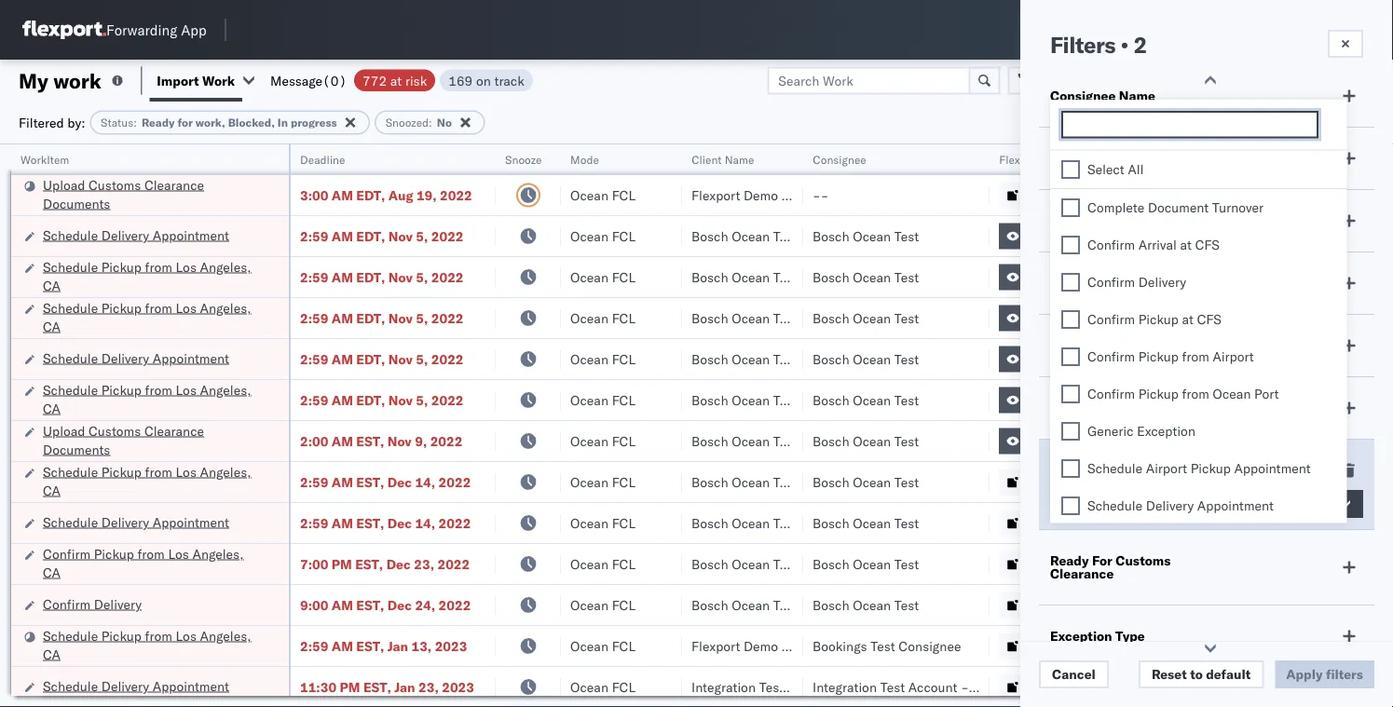 Task type: describe. For each thing, give the bounding box(es) containing it.
maeu9736123
[[1270, 638, 1364, 654]]

upload customs clearance documents for 3:00 am edt, aug 19, 2022
[[43, 177, 204, 212]]

4 2:59 from the top
[[300, 351, 328, 367]]

confirm down quoted delivery date
[[1088, 236, 1135, 253]]

5 ceau7522281, hlxu6269489, hlxu80 from the top
[[1148, 391, 1393, 408]]

progress
[[291, 116, 337, 130]]

4 1846748 from the top
[[1069, 351, 1126, 367]]

flex
[[999, 152, 1020, 166]]

pm for 11:30
[[340, 679, 360, 695]]

for
[[177, 116, 193, 130]]

schedule delivery appointment button for 11:30 pm est, jan 23, 2023
[[43, 677, 229, 698]]

filters • 2
[[1050, 31, 1147, 59]]

9:00
[[300, 597, 328, 613]]

message (0)
[[270, 72, 347, 89]]

3 am from the top
[[332, 269, 353, 285]]

1846748 for upload customs clearance documents link for 2:00 am est, nov 9, 2022
[[1069, 433, 1126, 449]]

actions
[[1338, 152, 1376, 166]]

from for third schedule pickup from los angeles, ca link from the bottom of the page
[[145, 382, 172, 398]]

schedule pickup from los angeles, ca for 4th schedule pickup from los angeles, ca link from the bottom
[[43, 300, 251, 335]]

status
[[101, 116, 134, 130]]

3 ceau7522281, hlxu6269489, hlxu80 from the top
[[1148, 309, 1393, 326]]

flex- for 2:59 am edt, nov 5, 2022 schedule delivery appointment link
[[1029, 351, 1069, 367]]

1 1846748 from the top
[[1069, 228, 1126, 244]]

mbl/mawb numbers button
[[1260, 148, 1393, 167]]

flexport. image
[[22, 21, 106, 39]]

1889466 for schedule delivery appointment
[[1069, 515, 1126, 531]]

est, up 7:00 pm est, dec 23, 2022
[[356, 515, 384, 531]]

forwarding app link
[[22, 21, 207, 39]]

4 lhuu7894563, uetu5238478 from the top
[[1148, 597, 1339, 613]]

5 schedule pickup from los angeles, ca button from the top
[[43, 627, 265, 666]]

abcdefg78456546 for schedule pickup from los angeles, ca
[[1270, 474, 1393, 490]]

clearance for 2:00 am est, nov 9, 2022
[[144, 423, 204, 439]]

los for "confirm pickup from los angeles, ca" button
[[168, 546, 189, 562]]

4 flex-1846748 from the top
[[1029, 351, 1126, 367]]

ca for 4th schedule pickup from los angeles, ca link from the bottom
[[43, 318, 61, 335]]

flex-1893174
[[1029, 638, 1126, 654]]

1 2:59 from the top
[[300, 228, 328, 244]]

select
[[1088, 161, 1125, 177]]

dec left 24,
[[388, 597, 412, 613]]

select all
[[1088, 161, 1144, 177]]

flex-1846748 for 1st schedule pickup from los angeles, ca link from the top
[[1029, 269, 1126, 285]]

bookings
[[813, 638, 867, 654]]

pickup inside confirm pickup from los angeles, ca
[[94, 546, 134, 562]]

gvcu5265864
[[1148, 679, 1240, 695]]

2:59 am edt, nov 5, 2022 for 4th schedule pickup from los angeles, ca link from the bottom
[[300, 310, 464, 326]]

work,
[[196, 116, 225, 130]]

13,
[[412, 638, 432, 654]]

2 ceau7522281, hlxu6269489, hlxu80 from the top
[[1148, 268, 1393, 285]]

6 ocean fcl from the top
[[570, 392, 636, 408]]

8 fcl from the top
[[612, 474, 636, 490]]

4 5, from the top
[[416, 351, 428, 367]]

2 schedule pickup from los angeles, ca button from the top
[[43, 299, 265, 338]]

3 2:59 from the top
[[300, 310, 328, 326]]

4 uetu5238478 from the top
[[1248, 597, 1339, 613]]

resize handle column header for consignee
[[968, 144, 990, 707]]

19,
[[417, 187, 437, 203]]

upload for 2:00 am est, nov 9, 2022
[[43, 423, 85, 439]]

12 fcl from the top
[[612, 638, 636, 654]]

flex- for upload customs clearance documents link for 2:00 am est, nov 9, 2022
[[1029, 433, 1069, 449]]

9 am from the top
[[332, 515, 353, 531]]

customs inside ready for customs clearance
[[1116, 553, 1171, 569]]

1 schedule pickup from los angeles, ca button from the top
[[43, 258, 265, 297]]

resize handle column header for deadline
[[474, 144, 496, 707]]

cancel
[[1052, 666, 1096, 683]]

1 horizontal spatial exception
[[1137, 423, 1196, 439]]

in
[[278, 116, 288, 130]]

consignee up account
[[899, 638, 961, 654]]

import
[[157, 72, 199, 89]]

import work button
[[157, 72, 235, 89]]

schedule pickup from los angeles, ca for 1st schedule pickup from los angeles, ca link from the bottom
[[43, 628, 251, 663]]

9 resize handle column header from the left
[[1360, 144, 1382, 707]]

generic
[[1088, 423, 1134, 439]]

ca for confirm pickup from los angeles, ca link
[[43, 564, 61, 581]]

flex- for schedule delivery appointment link corresponding to 2:59 am est, dec 14, 2022
[[1029, 515, 1069, 531]]

exception
[[1102, 72, 1163, 89]]

batch action
[[1290, 72, 1371, 89]]

angeles, for 4th schedule pickup from los angeles, ca link
[[200, 464, 251, 480]]

snoozed : no
[[386, 116, 452, 130]]

0 vertical spatial ready
[[142, 116, 175, 130]]

angeles, for 1st schedule pickup from los angeles, ca link from the top
[[200, 259, 251, 275]]

id
[[1023, 152, 1034, 166]]

from for 1st schedule pickup from los angeles, ca link from the bottom
[[145, 628, 172, 644]]

port
[[1255, 385, 1279, 402]]

confirm inside confirm pickup from los angeles, ca
[[43, 546, 91, 562]]

4 test123456 from the top
[[1270, 351, 1348, 367]]

confirm down confirm arrival at cfs
[[1088, 274, 1135, 290]]

1 test123456 from the top
[[1270, 228, 1348, 244]]

169
[[449, 72, 473, 89]]

3:00 am edt, aug 19, 2022
[[300, 187, 472, 203]]

2:59 am est, dec 14, 2022 for schedule pickup from los angeles, ca
[[300, 474, 471, 490]]

772
[[363, 72, 387, 89]]

2 edt, from the top
[[356, 228, 385, 244]]

lhuu7894563, uetu5238478 for schedule pickup from los angeles, ca
[[1148, 474, 1339, 490]]

batch
[[1290, 72, 1326, 89]]

reset
[[1152, 666, 1187, 683]]

arrival date
[[1050, 337, 1126, 354]]

5 2:59 from the top
[[300, 392, 328, 408]]

client
[[692, 152, 722, 166]]

from for 1st schedule pickup from los angeles, ca link from the top
[[145, 259, 172, 275]]

confirm up "generic"
[[1088, 385, 1135, 402]]

5 hlxu6269489, from the top
[[1247, 391, 1343, 408]]

exception type
[[1050, 628, 1145, 645]]

no
[[437, 116, 452, 130]]

8 ocean fcl from the top
[[570, 474, 636, 490]]

angeles, for third schedule pickup from los angeles, ca link from the bottom of the page
[[200, 382, 251, 398]]

generic exception
[[1088, 423, 1196, 439]]

container numbers
[[1148, 145, 1198, 174]]

quoted
[[1050, 213, 1096, 229]]

integration
[[813, 679, 877, 695]]

7:00 pm est, dec 23, 2022
[[300, 556, 470, 572]]

flexport for --
[[692, 187, 740, 203]]

10 fcl from the top
[[612, 556, 636, 572]]

los for second schedule pickup from los angeles, ca button from the bottom of the page
[[176, 464, 197, 480]]

2:59 am est, dec 14, 2022 for schedule delivery appointment
[[300, 515, 471, 531]]

maeu9408431
[[1270, 679, 1364, 695]]

3 resize handle column header from the left
[[539, 144, 561, 707]]

5 ceau7522281, from the top
[[1148, 391, 1244, 408]]

workitem
[[21, 152, 69, 166]]

file
[[1076, 72, 1099, 89]]

2:00 am est, nov 9, 2022
[[300, 433, 463, 449]]

consignee name
[[1050, 88, 1156, 104]]

7:00
[[300, 556, 328, 572]]

1660288
[[1069, 187, 1126, 203]]

flex id
[[999, 152, 1034, 166]]

5 am from the top
[[332, 351, 353, 367]]

9 fcl from the top
[[612, 515, 636, 531]]

3 hlxu6269489, from the top
[[1247, 309, 1343, 326]]

confirm inside button
[[43, 596, 91, 612]]

all
[[1128, 161, 1144, 177]]

karl
[[973, 679, 997, 695]]

by:
[[67, 114, 85, 130]]

11 flex- from the top
[[1029, 597, 1069, 613]]

flex- for 1st schedule pickup from los angeles, ca link from the bottom
[[1029, 638, 1069, 654]]

documents for 3:00
[[43, 195, 110, 212]]

6 ceau7522281, hlxu6269489, hlxu80 from the top
[[1148, 432, 1393, 449]]

5 fcl from the top
[[612, 351, 636, 367]]

8 2:59 from the top
[[300, 638, 328, 654]]

4 schedule pickup from los angeles, ca button from the top
[[43, 463, 265, 502]]

1 ceau7522281, hlxu6269489, hlxu80 from the top
[[1148, 227, 1393, 244]]

risk
[[405, 72, 427, 89]]

2 schedule pickup from los angeles, ca link from the top
[[43, 299, 265, 336]]

7 am from the top
[[332, 433, 353, 449]]

deadline button
[[291, 148, 477, 167]]

2 test123456 from the top
[[1270, 269, 1348, 285]]

flex id button
[[990, 148, 1120, 167]]

4 ceau7522281, from the top
[[1148, 350, 1244, 367]]

2 ocean fcl from the top
[[570, 228, 636, 244]]

flex-1846748 for third schedule pickup from los angeles, ca link from the bottom of the page
[[1029, 392, 1126, 408]]

schedule delivery appointment for 2:59 am est, dec 14, 2022
[[43, 514, 229, 530]]

flexport for bookings test consignee
[[692, 638, 740, 654]]

confirm pickup at cfs
[[1088, 311, 1222, 327]]

work
[[53, 68, 101, 93]]

5 test123456 from the top
[[1270, 392, 1348, 408]]

0 horizontal spatial exception
[[1050, 628, 1113, 645]]

schedule pickup from los angeles, ca for third schedule pickup from los angeles, ca link from the bottom of the page
[[43, 382, 251, 417]]

flex- for 11:30 pm est, jan 23, 2023 schedule delivery appointment link
[[1029, 679, 1069, 695]]

est, down 2:59 am est, jan 13, 2023
[[363, 679, 391, 695]]

4 fcl from the top
[[612, 310, 636, 326]]

resize handle column header for container numbers
[[1238, 144, 1260, 707]]

ca for 4th schedule pickup from los angeles, ca link
[[43, 482, 61, 499]]

1 schedule pickup from los angeles, ca link from the top
[[43, 258, 265, 295]]

2 flex- from the top
[[1029, 228, 1069, 244]]

1 hlxu6269489, from the top
[[1247, 227, 1343, 244]]

3 schedule pickup from los angeles, ca button from the top
[[43, 381, 265, 420]]

4 hlxu80 from the top
[[1346, 350, 1393, 367]]

12 ocean fcl from the top
[[570, 638, 636, 654]]

4 ocean fcl from the top
[[570, 310, 636, 326]]

lhuu7894563, uetu5238478 for confirm pickup from los angeles, ca
[[1148, 556, 1339, 572]]

1 horizontal spatial date
[[1154, 213, 1184, 229]]

flex-1889466 for confirm pickup from los angeles, ca
[[1029, 556, 1126, 572]]

mode
[[570, 152, 599, 166]]

schedule pickup from los angeles, ca for 4th schedule pickup from los angeles, ca link
[[43, 464, 251, 499]]

flex-2130387
[[1029, 679, 1126, 695]]

blocked,
[[228, 116, 275, 130]]

numbers for mbl/mawb numbers
[[1337, 152, 1383, 166]]

14, for schedule delivery appointment
[[415, 515, 435, 531]]

confirm pickup from los angeles, ca
[[43, 546, 244, 581]]

6 2:59 from the top
[[300, 474, 328, 490]]

operator
[[1050, 400, 1106, 416]]

nov for 4th schedule pickup from los angeles, ca link from the bottom
[[389, 310, 413, 326]]

2 ceau7522281, from the top
[[1148, 268, 1244, 285]]

1 fcl from the top
[[612, 187, 636, 203]]

10 ocean fcl from the top
[[570, 556, 636, 572]]

11 fcl from the top
[[612, 597, 636, 613]]

hlxu80 for 1st schedule pickup from los angeles, ca link from the top
[[1346, 268, 1393, 285]]

1889466 for schedule pickup from los angeles, ca
[[1069, 474, 1126, 490]]

1 ocean fcl from the top
[[570, 187, 636, 203]]

name for client name
[[725, 152, 754, 166]]

for
[[1092, 553, 1113, 569]]

at for confirm arrival at cfs
[[1180, 236, 1192, 253]]

message
[[270, 72, 323, 89]]

import work
[[157, 72, 235, 89]]

10 am from the top
[[332, 597, 353, 613]]

13 fcl from the top
[[612, 679, 636, 695]]

6 ceau7522281, from the top
[[1148, 432, 1244, 449]]

1 schedule delivery appointment button from the top
[[43, 226, 229, 247]]

upload customs clearance documents link for 2:00 am est, nov 9, 2022
[[43, 422, 265, 459]]

4 ceau7522281, hlxu6269489, hlxu80 from the top
[[1148, 350, 1393, 367]]

name for vessel name
[[1094, 150, 1130, 166]]

dec for confirm pickup from los angeles, ca
[[387, 556, 411, 572]]

lhuu7894563, for schedule delivery appointment
[[1148, 515, 1245, 531]]

consignee up integration
[[782, 638, 844, 654]]

4 abcdefg78456546 from the top
[[1270, 597, 1393, 613]]

demo for bookings
[[744, 638, 778, 654]]

work item type
[[1050, 462, 1147, 479]]

flex-1660288
[[1029, 187, 1126, 203]]

4 lhuu7894563, from the top
[[1148, 597, 1245, 613]]

169 on track
[[449, 72, 525, 89]]

1 am from the top
[[332, 187, 353, 203]]

consignee button
[[803, 148, 971, 167]]

2 2:59 from the top
[[300, 269, 328, 285]]

from for confirm pickup from los angeles, ca link
[[137, 546, 165, 562]]

1 horizontal spatial airport
[[1213, 348, 1254, 364]]

quoted delivery date
[[1050, 213, 1184, 229]]

forwarding app
[[106, 21, 207, 39]]

edt, for third schedule pickup from los angeles, ca link from the bottom of the page
[[356, 392, 385, 408]]

confirm pickup from los angeles, ca link
[[43, 545, 265, 582]]

2 am from the top
[[332, 228, 353, 244]]

4 hlxu6269489, from the top
[[1247, 350, 1343, 367]]

upload customs clearance documents button for 3:00 am edt, aug 19, 2022
[[43, 176, 265, 215]]

at for confirm pickup at cfs
[[1182, 311, 1194, 327]]

msdu7304509
[[1148, 638, 1243, 654]]

reset to default
[[1152, 666, 1251, 683]]

schedule delivery appointment for 2:59 am edt, nov 5, 2022
[[43, 350, 229, 366]]

2:59 am est, jan 13, 2023
[[300, 638, 467, 654]]

delivery inside button
[[94, 596, 142, 612]]

1 hlxu80 from the top
[[1346, 227, 1393, 244]]

filters
[[1050, 31, 1116, 59]]

4 1889466 from the top
[[1069, 597, 1126, 613]]

4 am from the top
[[332, 310, 353, 326]]

hlxu80 for 4th schedule pickup from los angeles, ca link from the bottom
[[1346, 309, 1393, 326]]

account
[[909, 679, 958, 695]]

Search Shipments (/) text field
[[1036, 16, 1216, 44]]

(0)
[[323, 72, 347, 89]]

772 at risk
[[363, 72, 427, 89]]

to
[[1190, 666, 1203, 683]]



Task type: locate. For each thing, give the bounding box(es) containing it.
confirm delivery down confirm pickup from los angeles, ca
[[43, 596, 142, 612]]

4 schedule pickup from los angeles, ca link from the top
[[43, 463, 265, 500]]

2:59 am edt, nov 5, 2022 for 1st schedule pickup from los angeles, ca link from the top
[[300, 269, 464, 285]]

3 flex-1846748 from the top
[[1029, 310, 1126, 326]]

work right the import
[[202, 72, 235, 89]]

1 vertical spatial cfs
[[1197, 311, 1222, 327]]

date up confirm arrival at cfs
[[1154, 213, 1184, 229]]

1 horizontal spatial work
[[1050, 462, 1083, 479]]

bosch ocean test
[[692, 228, 798, 244], [813, 228, 919, 244], [692, 269, 798, 285], [813, 269, 919, 285], [692, 310, 798, 326], [813, 310, 919, 326], [692, 351, 798, 367], [813, 351, 919, 367], [692, 392, 798, 408], [813, 392, 919, 408], [692, 433, 798, 449], [813, 433, 919, 449], [692, 474, 798, 490], [813, 474, 919, 490], [692, 515, 798, 531], [813, 515, 919, 531], [692, 556, 798, 572], [813, 556, 919, 572], [692, 597, 798, 613], [813, 597, 919, 613]]

1846748 for 4th schedule pickup from los angeles, ca link from the bottom
[[1069, 310, 1126, 326]]

confirm down confirm pickup at cfs
[[1088, 348, 1135, 364]]

upload customs clearance documents link for 3:00 am edt, aug 19, 2022
[[43, 176, 265, 213]]

deadline down quoted
[[1050, 275, 1106, 291]]

1846748 for 1st schedule pickup from los angeles, ca link from the top
[[1069, 269, 1126, 285]]

0 vertical spatial type
[[1118, 462, 1147, 479]]

1846748 for third schedule pickup from los angeles, ca link from the bottom of the page
[[1069, 392, 1126, 408]]

6 flex- from the top
[[1029, 392, 1069, 408]]

0 vertical spatial airport
[[1213, 348, 1254, 364]]

client name
[[692, 152, 754, 166]]

0 vertical spatial clearance
[[144, 177, 204, 193]]

2 resize handle column header from the left
[[474, 144, 496, 707]]

ca for third schedule pickup from los angeles, ca link from the bottom of the page
[[43, 400, 61, 417]]

arrival
[[1139, 236, 1177, 253], [1050, 337, 1093, 354]]

name
[[1119, 88, 1156, 104], [1094, 150, 1130, 166], [725, 152, 754, 166]]

2 documents from the top
[[43, 441, 110, 458]]

0 vertical spatial confirm delivery
[[1088, 274, 1187, 290]]

2 fcl from the top
[[612, 228, 636, 244]]

flex-1846748 down quoted
[[1029, 269, 1126, 285]]

container numbers button
[[1139, 141, 1242, 174]]

6 am from the top
[[332, 392, 353, 408]]

1 documents from the top
[[43, 195, 110, 212]]

uetu5238478 for schedule delivery appointment
[[1248, 515, 1339, 531]]

1 vertical spatial 23,
[[419, 679, 439, 695]]

edt, for 4th schedule pickup from los angeles, ca link from the bottom
[[356, 310, 385, 326]]

schedule pickup from los angeles, ca for 1st schedule pickup from los angeles, ca link from the top
[[43, 259, 251, 294]]

resize handle column header for client name
[[781, 144, 803, 707]]

work
[[202, 72, 235, 89], [1050, 462, 1083, 479]]

14, for schedule pickup from los angeles, ca
[[415, 474, 435, 490]]

5 flex- from the top
[[1029, 351, 1069, 367]]

1 horizontal spatial arrival
[[1139, 236, 1177, 253]]

5 schedule pickup from los angeles, ca link from the top
[[43, 627, 265, 664]]

dec up 9:00 am est, dec 24, 2022 in the bottom of the page
[[387, 556, 411, 572]]

cfs for confirm arrival at cfs
[[1196, 236, 1220, 253]]

1 2:59 am est, dec 14, 2022 from the top
[[300, 474, 471, 490]]

6 fcl from the top
[[612, 392, 636, 408]]

est, left "9,"
[[356, 433, 384, 449]]

at down document
[[1180, 236, 1192, 253]]

confirm arrival at cfs
[[1088, 236, 1220, 253]]

consignee down "consignee" button
[[782, 187, 844, 203]]

1 vertical spatial upload customs clearance documents
[[43, 423, 204, 458]]

angeles, for 4th schedule pickup from los angeles, ca link from the bottom
[[200, 300, 251, 316]]

1 schedule delivery appointment link from the top
[[43, 226, 229, 245]]

2023 for 2:59 am est, jan 13, 2023
[[435, 638, 467, 654]]

flex-
[[1029, 187, 1069, 203], [1029, 228, 1069, 244], [1029, 269, 1069, 285], [1029, 310, 1069, 326], [1029, 351, 1069, 367], [1029, 392, 1069, 408], [1029, 433, 1069, 449], [1029, 474, 1069, 490], [1029, 515, 1069, 531], [1029, 556, 1069, 572], [1029, 597, 1069, 613], [1029, 638, 1069, 654], [1029, 679, 1069, 695]]

consignee inside button
[[813, 152, 866, 166]]

2130387
[[1069, 679, 1126, 695]]

track
[[494, 72, 525, 89]]

numbers
[[1337, 152, 1383, 166], [1148, 160, 1194, 174]]

5 5, from the top
[[416, 392, 428, 408]]

3 1889466 from the top
[[1069, 556, 1126, 572]]

at up the 'confirm pickup from airport'
[[1182, 311, 1194, 327]]

name right client
[[725, 152, 754, 166]]

work left item
[[1050, 462, 1083, 479]]

6 1846748 from the top
[[1069, 433, 1126, 449]]

flex-1846748 button
[[999, 223, 1130, 249], [999, 223, 1130, 249], [999, 264, 1130, 290], [999, 264, 1130, 290], [999, 305, 1130, 331], [999, 305, 1130, 331], [999, 346, 1130, 372], [999, 346, 1130, 372], [999, 387, 1130, 413], [999, 387, 1130, 413], [999, 428, 1130, 454], [999, 428, 1130, 454]]

flex- for 4th schedule pickup from los angeles, ca link
[[1029, 474, 1069, 490]]

2023 down 2:59 am est, jan 13, 2023
[[442, 679, 474, 695]]

3 schedule pickup from los angeles, ca from the top
[[43, 382, 251, 417]]

item
[[1086, 462, 1114, 479]]

1 vertical spatial ready
[[1050, 553, 1089, 569]]

-
[[813, 187, 821, 203], [821, 187, 829, 203], [961, 679, 969, 695]]

0 horizontal spatial arrival
[[1050, 337, 1093, 354]]

6 resize handle column header from the left
[[968, 144, 990, 707]]

customs for 2:00 am est, nov 9, 2022
[[89, 423, 141, 439]]

1846748 up operator
[[1069, 351, 1126, 367]]

0 vertical spatial jan
[[388, 638, 408, 654]]

confirm delivery inside list box
[[1088, 274, 1187, 290]]

2
[[1134, 31, 1147, 59]]

7 2:59 from the top
[[300, 515, 328, 531]]

date down confirm pickup at cfs
[[1096, 337, 1126, 354]]

upload customs clearance documents
[[43, 177, 204, 212], [43, 423, 204, 458]]

14, down "9,"
[[415, 474, 435, 490]]

exception up cancel
[[1050, 628, 1113, 645]]

type right item
[[1118, 462, 1147, 479]]

ocean fcl
[[570, 187, 636, 203], [570, 228, 636, 244], [570, 269, 636, 285], [570, 310, 636, 326], [570, 351, 636, 367], [570, 392, 636, 408], [570, 433, 636, 449], [570, 474, 636, 490], [570, 515, 636, 531], [570, 556, 636, 572], [570, 597, 636, 613], [570, 638, 636, 654], [570, 679, 636, 695]]

6 test123456 from the top
[[1270, 433, 1348, 449]]

confirm up the arrival date on the right of page
[[1088, 311, 1135, 327]]

1 abcdefg78456546 from the top
[[1270, 474, 1393, 490]]

1 vertical spatial flexport
[[692, 638, 740, 654]]

1 vertical spatial work
[[1050, 462, 1083, 479]]

flex-1846748 up operator
[[1029, 351, 1126, 367]]

from for 4th schedule pickup from los angeles, ca link
[[145, 464, 172, 480]]

0 horizontal spatial confirm delivery
[[43, 596, 142, 612]]

schedule delivery appointment link
[[43, 226, 229, 245], [43, 349, 229, 368], [43, 513, 229, 532], [43, 677, 229, 696]]

1 horizontal spatial ready
[[1050, 553, 1089, 569]]

1846748 up the arrival date on the right of page
[[1069, 310, 1126, 326]]

flexport demo consignee up integration
[[692, 638, 844, 654]]

2023 right 13,
[[435, 638, 467, 654]]

1 flexport from the top
[[692, 187, 740, 203]]

8 resize handle column header from the left
[[1238, 144, 1260, 707]]

est, down 9:00 am est, dec 24, 2022 in the bottom of the page
[[356, 638, 384, 654]]

1846748 up work item type
[[1069, 433, 1126, 449]]

schedule delivery appointment button for 2:59 am est, dec 14, 2022
[[43, 513, 229, 534]]

1 vertical spatial jan
[[395, 679, 415, 695]]

0 vertical spatial 14,
[[415, 474, 435, 490]]

workitem button
[[11, 148, 270, 167]]

flex-1889466
[[1029, 474, 1126, 490], [1029, 515, 1126, 531], [1029, 556, 1126, 572], [1029, 597, 1126, 613]]

ceau7522281, down document
[[1148, 227, 1244, 244]]

my
[[19, 68, 48, 93]]

ca inside confirm pickup from los angeles, ca
[[43, 564, 61, 581]]

my work
[[19, 68, 101, 93]]

0 vertical spatial 23,
[[414, 556, 434, 572]]

1 flex- from the top
[[1029, 187, 1069, 203]]

cfs up the 'confirm pickup from airport'
[[1197, 311, 1222, 327]]

numbers inside container numbers
[[1148, 160, 1194, 174]]

8 am from the top
[[332, 474, 353, 490]]

None checkbox
[[1062, 235, 1080, 254], [1062, 273, 1080, 291], [1062, 310, 1080, 329], [1062, 384, 1080, 403], [1062, 422, 1080, 440], [1062, 235, 1080, 254], [1062, 273, 1080, 291], [1062, 310, 1080, 329], [1062, 384, 1080, 403], [1062, 422, 1080, 440]]

7 ocean fcl from the top
[[570, 433, 636, 449]]

4 edt, from the top
[[356, 310, 385, 326]]

0 horizontal spatial numbers
[[1148, 160, 1194, 174]]

1 vertical spatial upload
[[43, 423, 85, 439]]

0 vertical spatial 2023
[[435, 638, 467, 654]]

los for 3rd schedule pickup from los angeles, ca button from the top of the page
[[176, 382, 197, 398]]

los for first schedule pickup from los angeles, ca button from the top
[[176, 259, 197, 275]]

0 vertical spatial flexport
[[692, 187, 740, 203]]

pm right 7:00
[[332, 556, 352, 572]]

23, up 24,
[[414, 556, 434, 572]]

filtered
[[19, 114, 64, 130]]

flex- for confirm pickup from los angeles, ca link
[[1029, 556, 1069, 572]]

resize handle column header
[[267, 144, 289, 707], [474, 144, 496, 707], [539, 144, 561, 707], [660, 144, 682, 707], [781, 144, 803, 707], [968, 144, 990, 707], [1117, 144, 1139, 707], [1238, 144, 1260, 707], [1360, 144, 1382, 707]]

1 vertical spatial 2023
[[442, 679, 474, 695]]

2 flexport from the top
[[692, 638, 740, 654]]

upload customs clearance documents for 2:00 am est, nov 9, 2022
[[43, 423, 204, 458]]

0 horizontal spatial ready
[[142, 116, 175, 130]]

est,
[[356, 433, 384, 449], [356, 474, 384, 490], [356, 515, 384, 531], [355, 556, 383, 572], [356, 597, 384, 613], [356, 638, 384, 654], [363, 679, 391, 695]]

1 uetu5238478 from the top
[[1248, 474, 1339, 490]]

flex-1846748 down operator
[[1029, 433, 1126, 449]]

2:59 am edt, nov 5, 2022 for third schedule pickup from los angeles, ca link from the bottom of the page
[[300, 392, 464, 408]]

nov for upload customs clearance documents link for 2:00 am est, nov 9, 2022
[[388, 433, 412, 449]]

name down 2
[[1119, 88, 1156, 104]]

0 vertical spatial exception
[[1137, 423, 1196, 439]]

demo left bookings
[[744, 638, 778, 654]]

caiu7969337
[[1148, 186, 1236, 203]]

lhuu7894563, for confirm pickup from los angeles, ca
[[1148, 556, 1245, 572]]

from for 4th schedule pickup from los angeles, ca link from the bottom
[[145, 300, 172, 316]]

5 ocean fcl from the top
[[570, 351, 636, 367]]

1 vertical spatial clearance
[[144, 423, 204, 439]]

ca for 1st schedule pickup from los angeles, ca link from the top
[[43, 277, 61, 294]]

: left no at the top of page
[[429, 116, 432, 130]]

confirm pickup from los angeles, ca button
[[43, 545, 265, 584]]

confirm delivery link
[[43, 595, 142, 614]]

name for consignee name
[[1119, 88, 1156, 104]]

4 schedule delivery appointment button from the top
[[43, 677, 229, 698]]

mbl/mawb numbers
[[1270, 152, 1383, 166]]

0 vertical spatial pm
[[332, 556, 352, 572]]

1 vertical spatial type
[[1116, 628, 1145, 645]]

6 flex-1846748 from the top
[[1029, 433, 1126, 449]]

0 vertical spatial upload customs clearance documents link
[[43, 176, 265, 213]]

app
[[181, 21, 207, 39]]

mbl/mawb
[[1270, 152, 1334, 166]]

on
[[476, 72, 491, 89]]

exception
[[1137, 423, 1196, 439], [1050, 628, 1113, 645]]

1889466 for confirm pickup from los angeles, ca
[[1069, 556, 1126, 572]]

los inside confirm pickup from los angeles, ca
[[168, 546, 189, 562]]

1 horizontal spatial confirm delivery
[[1088, 274, 1187, 290]]

uetu5238478 for schedule pickup from los angeles, ca
[[1248, 474, 1339, 490]]

lhuu7894563, uetu5238478 for schedule delivery appointment
[[1148, 515, 1339, 531]]

nov
[[389, 228, 413, 244], [389, 269, 413, 285], [389, 310, 413, 326], [389, 351, 413, 367], [389, 392, 413, 408], [388, 433, 412, 449]]

confirm pickup from ocean port
[[1088, 385, 1279, 402]]

1 vertical spatial deadline
[[1050, 275, 1106, 291]]

flex- for third schedule pickup from los angeles, ca link from the bottom of the page
[[1029, 392, 1069, 408]]

hlxu80 for upload customs clearance documents link for 2:00 am est, nov 9, 2022
[[1346, 432, 1393, 449]]

1 flex-1846748 from the top
[[1029, 228, 1126, 244]]

airport up confirm pickup from ocean port
[[1213, 348, 1254, 364]]

3 test123456 from the top
[[1270, 310, 1348, 326]]

1 vertical spatial airport
[[1146, 460, 1188, 476]]

5 hlxu80 from the top
[[1346, 391, 1393, 408]]

arrival up operator
[[1050, 337, 1093, 354]]

delivery
[[1099, 213, 1151, 229], [101, 227, 149, 243], [1139, 274, 1187, 290], [101, 350, 149, 366], [1146, 497, 1194, 514], [101, 514, 149, 530], [94, 596, 142, 612], [101, 678, 149, 694]]

file exception
[[1076, 72, 1163, 89]]

uetu5238478
[[1248, 474, 1339, 490], [1248, 515, 1339, 531], [1248, 556, 1339, 572], [1248, 597, 1339, 613]]

at left risk
[[390, 72, 402, 89]]

•
[[1121, 31, 1129, 59]]

11 ocean fcl from the top
[[570, 597, 636, 613]]

schedule delivery appointment for 11:30 pm est, jan 23, 2023
[[43, 678, 229, 694]]

default
[[1206, 666, 1251, 683]]

complete document turnover
[[1088, 199, 1264, 215]]

--
[[813, 187, 829, 203]]

5 resize handle column header from the left
[[781, 144, 803, 707]]

numbers for container numbers
[[1148, 160, 1194, 174]]

1 vertical spatial pm
[[340, 679, 360, 695]]

schedule
[[43, 227, 98, 243], [43, 259, 98, 275], [43, 300, 98, 316], [43, 350, 98, 366], [43, 382, 98, 398], [1088, 460, 1143, 476], [43, 464, 98, 480], [1088, 497, 1143, 514], [43, 514, 98, 530], [43, 628, 98, 644], [43, 678, 98, 694]]

0 vertical spatial customs
[[89, 177, 141, 193]]

1 horizontal spatial deadline
[[1050, 275, 1106, 291]]

2 hlxu6269489, from the top
[[1247, 268, 1343, 285]]

los for 2nd schedule pickup from los angeles, ca button from the top
[[176, 300, 197, 316]]

1 vertical spatial documents
[[43, 441, 110, 458]]

confirm down confirm pickup from los angeles, ca
[[43, 596, 91, 612]]

hlxu80 for third schedule pickup from los angeles, ca link from the bottom of the page
[[1346, 391, 1393, 408]]

upload for 3:00 am edt, aug 19, 2022
[[43, 177, 85, 193]]

ready left the for
[[1050, 553, 1089, 569]]

bookings test consignee
[[813, 638, 961, 654]]

consignee down filters
[[1050, 88, 1116, 104]]

1 lhuu7894563, uetu5238478 from the top
[[1148, 474, 1339, 490]]

4 flex- from the top
[[1029, 310, 1069, 326]]

cfs down document
[[1196, 236, 1220, 253]]

0 vertical spatial at
[[390, 72, 402, 89]]

1 vertical spatial exception
[[1050, 628, 1113, 645]]

0 vertical spatial upload customs clearance documents button
[[43, 176, 265, 215]]

6 edt, from the top
[[356, 392, 385, 408]]

documents for 2:00
[[43, 441, 110, 458]]

flex-1846748
[[1029, 228, 1126, 244], [1029, 269, 1126, 285], [1029, 310, 1126, 326], [1029, 351, 1126, 367], [1029, 392, 1126, 408], [1029, 433, 1126, 449]]

list box containing select all
[[1050, 151, 1347, 636]]

demo for -
[[744, 187, 778, 203]]

0 vertical spatial 2:59 am est, dec 14, 2022
[[300, 474, 471, 490]]

lhuu7894563, for schedule pickup from los angeles, ca
[[1148, 474, 1245, 490]]

None text field
[[1068, 117, 1317, 134]]

None checkbox
[[1062, 160, 1080, 178], [1062, 198, 1080, 217], [1062, 347, 1080, 366], [1062, 459, 1080, 478], [1062, 496, 1080, 515], [1062, 160, 1080, 178], [1062, 198, 1080, 217], [1062, 347, 1080, 366], [1062, 459, 1080, 478], [1062, 496, 1080, 515]]

ceau7522281, down confirm arrival at cfs
[[1148, 268, 1244, 285]]

deadline inside button
[[300, 152, 345, 166]]

1846748 down quoted delivery date
[[1069, 269, 1126, 285]]

1846748 up "generic"
[[1069, 392, 1126, 408]]

2023 for 11:30 pm est, jan 23, 2023
[[442, 679, 474, 695]]

batch action button
[[1261, 67, 1383, 95]]

2 lhuu7894563, from the top
[[1148, 515, 1245, 531]]

1 horizontal spatial numbers
[[1337, 152, 1383, 166]]

appointment
[[153, 227, 229, 243], [153, 350, 229, 366], [1235, 460, 1311, 476], [1198, 497, 1274, 514], [153, 514, 229, 530], [153, 678, 229, 694]]

flex- for 1st schedule pickup from los angeles, ca link from the top
[[1029, 269, 1069, 285]]

0 vertical spatial deadline
[[300, 152, 345, 166]]

2 vertical spatial clearance
[[1050, 566, 1114, 582]]

angeles, inside confirm pickup from los angeles, ca
[[192, 546, 244, 562]]

est, up 2:59 am est, jan 13, 2023
[[356, 597, 384, 613]]

9:00 am est, dec 24, 2022
[[300, 597, 471, 613]]

1 lhuu7894563, from the top
[[1148, 474, 1245, 490]]

2:59 am est, dec 14, 2022 up 7:00 pm est, dec 23, 2022
[[300, 515, 471, 531]]

edt, for 2:59 am edt, nov 5, 2022 schedule delivery appointment link
[[356, 351, 385, 367]]

clearance inside ready for customs clearance
[[1050, 566, 1114, 582]]

3 ocean fcl from the top
[[570, 269, 636, 285]]

numbers down container
[[1148, 160, 1194, 174]]

schedule delivery appointment link for 11:30 pm est, jan 23, 2023
[[43, 677, 229, 696]]

flex-1846748 up the arrival date on the right of page
[[1029, 310, 1126, 326]]

pm for 7:00
[[332, 556, 352, 572]]

angeles, for 1st schedule pickup from los angeles, ca link from the bottom
[[200, 628, 251, 644]]

2:59 am edt, nov 5, 2022
[[300, 228, 464, 244], [300, 269, 464, 285], [300, 310, 464, 326], [300, 351, 464, 367], [300, 392, 464, 408]]

confirm delivery button
[[43, 595, 142, 616]]

flex- for 4th schedule pickup from los angeles, ca link from the bottom
[[1029, 310, 1069, 326]]

2 2:59 am est, dec 14, 2022 from the top
[[300, 515, 471, 531]]

9 ocean fcl from the top
[[570, 515, 636, 531]]

resize handle column header for flex id
[[1117, 144, 1139, 707]]

8 flex- from the top
[[1029, 474, 1069, 490]]

2 flex-1846748 from the top
[[1029, 269, 1126, 285]]

3 ceau7522281, from the top
[[1148, 309, 1244, 326]]

ready left "for"
[[142, 116, 175, 130]]

1 vertical spatial date
[[1096, 337, 1126, 354]]

cancel button
[[1039, 661, 1109, 689]]

3 fcl from the top
[[612, 269, 636, 285]]

4 ca from the top
[[43, 482, 61, 499]]

flexport demo consignee down client name button
[[692, 187, 844, 203]]

list box
[[1050, 151, 1347, 636]]

name inside button
[[725, 152, 754, 166]]

1 vertical spatial confirm delivery
[[43, 596, 142, 612]]

0 vertical spatial arrival
[[1139, 236, 1177, 253]]

hlxu80
[[1346, 227, 1393, 244], [1346, 268, 1393, 285], [1346, 309, 1393, 326], [1346, 350, 1393, 367], [1346, 391, 1393, 408], [1346, 432, 1393, 449]]

0 horizontal spatial :
[[134, 116, 137, 130]]

ready inside ready for customs clearance
[[1050, 553, 1089, 569]]

1 resize handle column header from the left
[[267, 144, 289, 707]]

ca for 1st schedule pickup from los angeles, ca link from the bottom
[[43, 646, 61, 663]]

schedule delivery appointment button for 2:59 am edt, nov 5, 2022
[[43, 349, 229, 370]]

7 fcl from the top
[[612, 433, 636, 449]]

6 hlxu6269489, from the top
[[1247, 432, 1343, 449]]

ocean
[[570, 187, 609, 203], [570, 228, 609, 244], [732, 228, 770, 244], [853, 228, 891, 244], [570, 269, 609, 285], [732, 269, 770, 285], [853, 269, 891, 285], [570, 310, 609, 326], [732, 310, 770, 326], [853, 310, 891, 326], [570, 351, 609, 367], [732, 351, 770, 367], [853, 351, 891, 367], [1213, 385, 1251, 402], [570, 392, 609, 408], [732, 392, 770, 408], [853, 392, 891, 408], [570, 433, 609, 449], [732, 433, 770, 449], [853, 433, 891, 449], [570, 474, 609, 490], [732, 474, 770, 490], [853, 474, 891, 490], [570, 515, 609, 531], [732, 515, 770, 531], [853, 515, 891, 531], [570, 556, 609, 572], [732, 556, 770, 572], [853, 556, 891, 572], [570, 597, 609, 613], [732, 597, 770, 613], [853, 597, 891, 613], [570, 638, 609, 654], [570, 679, 609, 695]]

dec up 7:00 pm est, dec 23, 2022
[[388, 515, 412, 531]]

0 horizontal spatial deadline
[[300, 152, 345, 166]]

est, down 2:00 am est, nov 9, 2022
[[356, 474, 384, 490]]

: up workitem button
[[134, 116, 137, 130]]

jan down 13,
[[395, 679, 415, 695]]

Search Work text field
[[767, 67, 971, 95]]

ready
[[142, 116, 175, 130], [1050, 553, 1089, 569]]

1 upload customs clearance documents link from the top
[[43, 176, 265, 213]]

dec down 2:00 am est, nov 9, 2022
[[388, 474, 412, 490]]

edt, for 1st schedule pickup from los angeles, ca link from the top
[[356, 269, 385, 285]]

flex-2130387 button
[[999, 674, 1130, 700], [999, 674, 1130, 700]]

consignee up --
[[813, 152, 866, 166]]

13 flex- from the top
[[1029, 679, 1069, 695]]

23, for 2023
[[419, 679, 439, 695]]

3 flex- from the top
[[1029, 269, 1069, 285]]

schedule delivery appointment link for 2:59 am edt, nov 5, 2022
[[43, 349, 229, 368]]

: for status
[[134, 116, 137, 130]]

2 : from the left
[[429, 116, 432, 130]]

1 vertical spatial upload customs clearance documents link
[[43, 422, 265, 459]]

0 horizontal spatial airport
[[1146, 460, 1188, 476]]

jan for 13,
[[388, 638, 408, 654]]

2022
[[440, 187, 472, 203], [431, 228, 464, 244], [431, 269, 464, 285], [431, 310, 464, 326], [431, 351, 464, 367], [431, 392, 464, 408], [430, 433, 463, 449], [439, 474, 471, 490], [439, 515, 471, 531], [438, 556, 470, 572], [439, 597, 471, 613]]

1 2:59 am edt, nov 5, 2022 from the top
[[300, 228, 464, 244]]

clearance for 3:00 am edt, aug 19, 2022
[[144, 177, 204, 193]]

flex-1889466 for schedule pickup from los angeles, ca
[[1029, 474, 1126, 490]]

2:59 am est, dec 14, 2022 down 2:00 am est, nov 9, 2022
[[300, 474, 471, 490]]

1 vertical spatial demo
[[744, 638, 778, 654]]

confirm delivery down confirm arrival at cfs
[[1088, 274, 1187, 290]]

1 horizontal spatial :
[[429, 116, 432, 130]]

14,
[[415, 474, 435, 490], [415, 515, 435, 531]]

pm right 11:30
[[340, 679, 360, 695]]

0 vertical spatial upload
[[43, 177, 85, 193]]

1 vertical spatial arrival
[[1050, 337, 1093, 354]]

3 schedule delivery appointment button from the top
[[43, 513, 229, 534]]

jan left 13,
[[388, 638, 408, 654]]

0 vertical spatial cfs
[[1196, 236, 1220, 253]]

customs for 3:00 am edt, aug 19, 2022
[[89, 177, 141, 193]]

2 schedule delivery appointment button from the top
[[43, 349, 229, 370]]

0 vertical spatial work
[[202, 72, 235, 89]]

2:59 am est, dec 14, 2022
[[300, 474, 471, 490], [300, 515, 471, 531]]

0 vertical spatial flexport demo consignee
[[692, 187, 844, 203]]

4 schedule pickup from los angeles, ca from the top
[[43, 464, 251, 499]]

2 upload customs clearance documents button from the top
[[43, 422, 265, 461]]

status : ready for work, blocked, in progress
[[101, 116, 337, 130]]

5, for 4th schedule pickup from los angeles, ca link from the bottom
[[416, 310, 428, 326]]

3 schedule pickup from los angeles, ca link from the top
[[43, 381, 265, 418]]

1 vertical spatial 2:59 am est, dec 14, 2022
[[300, 515, 471, 531]]

1 vertical spatial 14,
[[415, 515, 435, 531]]

ceau7522281, up confirm pickup from ocean port
[[1148, 350, 1244, 367]]

1 5, from the top
[[416, 228, 428, 244]]

1 vertical spatial customs
[[89, 423, 141, 439]]

edt, for upload customs clearance documents link corresponding to 3:00 am edt, aug 19, 2022
[[356, 187, 385, 203]]

flex- for upload customs clearance documents link corresponding to 3:00 am edt, aug 19, 2022
[[1029, 187, 1069, 203]]

turnover
[[1213, 199, 1264, 215]]

0 vertical spatial documents
[[43, 195, 110, 212]]

0 vertical spatial demo
[[744, 187, 778, 203]]

airport
[[1213, 348, 1254, 364], [1146, 460, 1188, 476]]

0 vertical spatial date
[[1154, 213, 1184, 229]]

abcdefg78456546 for schedule delivery appointment
[[1270, 515, 1393, 531]]

est, up 9:00 am est, dec 24, 2022 in the bottom of the page
[[355, 556, 383, 572]]

1 ceau7522281, from the top
[[1148, 227, 1244, 244]]

: for snoozed
[[429, 116, 432, 130]]

ready for customs clearance
[[1050, 553, 1171, 582]]

5 schedule pickup from los angeles, ca from the top
[[43, 628, 251, 663]]

1889466
[[1069, 474, 1126, 490], [1069, 515, 1126, 531], [1069, 556, 1126, 572], [1069, 597, 1126, 613]]

schedule pickup from los angeles, ca
[[43, 259, 251, 294], [43, 300, 251, 335], [43, 382, 251, 417], [43, 464, 251, 499], [43, 628, 251, 663]]

flex-1846748 up "generic"
[[1029, 392, 1126, 408]]

nov for third schedule pickup from los angeles, ca link from the bottom of the page
[[389, 392, 413, 408]]

ceau7522281, down the 'confirm pickup from airport'
[[1148, 391, 1244, 408]]

confirm up the confirm delivery link
[[43, 546, 91, 562]]

type up 2130387
[[1116, 628, 1145, 645]]

0 horizontal spatial date
[[1096, 337, 1126, 354]]

23, down 13,
[[419, 679, 439, 695]]

23,
[[414, 556, 434, 572], [419, 679, 439, 695]]

complete
[[1088, 199, 1145, 215]]

11 am from the top
[[332, 638, 353, 654]]

1 vertical spatial flexport demo consignee
[[692, 638, 844, 654]]

uetu5238478 for confirm pickup from los angeles, ca
[[1248, 556, 1339, 572]]

1 vertical spatial upload customs clearance documents button
[[43, 422, 265, 461]]

vessel name
[[1050, 150, 1130, 166]]

angeles, for confirm pickup from los angeles, ca link
[[192, 546, 244, 562]]

resize handle column header for mode
[[660, 144, 682, 707]]

schedule delivery appointment
[[43, 227, 229, 243], [43, 350, 229, 366], [1088, 497, 1274, 514], [43, 514, 229, 530], [43, 678, 229, 694]]

14, up 7:00 pm est, dec 23, 2022
[[415, 515, 435, 531]]

schedule delivery appointment link for 2:59 am est, dec 14, 2022
[[43, 513, 229, 532]]

2 flex-1889466 from the top
[[1029, 515, 1126, 531]]

ceau7522281, up schedule airport pickup appointment
[[1148, 432, 1244, 449]]

arrival down complete document turnover
[[1139, 236, 1177, 253]]

flexport demo consignee for -
[[692, 187, 844, 203]]

deadline up 3:00
[[300, 152, 345, 166]]

0 horizontal spatial work
[[202, 72, 235, 89]]

aug
[[389, 187, 413, 203]]

3 edt, from the top
[[356, 269, 385, 285]]

5 flex-1846748 from the top
[[1029, 392, 1126, 408]]

nov for 1st schedule pickup from los angeles, ca link from the top
[[389, 269, 413, 285]]

2:59
[[300, 228, 328, 244], [300, 269, 328, 285], [300, 310, 328, 326], [300, 351, 328, 367], [300, 392, 328, 408], [300, 474, 328, 490], [300, 515, 328, 531], [300, 638, 328, 654]]

from inside confirm pickup from los angeles, ca
[[137, 546, 165, 562]]

cfs
[[1196, 236, 1220, 253], [1197, 311, 1222, 327]]

upload customs clearance documents button for 2:00 am est, nov 9, 2022
[[43, 422, 265, 461]]

0 vertical spatial upload customs clearance documents
[[43, 177, 204, 212]]

los for 1st schedule pickup from los angeles, ca button from the bottom of the page
[[176, 628, 197, 644]]

jan
[[388, 638, 408, 654], [395, 679, 415, 695]]

23, for 2022
[[414, 556, 434, 572]]

ceau7522281, up the 'confirm pickup from airport'
[[1148, 309, 1244, 326]]

4 flex-1889466 from the top
[[1029, 597, 1126, 613]]

1893174
[[1069, 638, 1126, 654]]

pickup
[[101, 259, 142, 275], [101, 300, 142, 316], [1139, 311, 1179, 327], [1139, 348, 1179, 364], [101, 382, 142, 398], [1139, 385, 1179, 402], [1191, 460, 1231, 476], [101, 464, 142, 480], [94, 546, 134, 562], [101, 628, 142, 644]]

4 2:59 am edt, nov 5, 2022 from the top
[[300, 351, 464, 367]]

airport down generic exception
[[1146, 460, 1188, 476]]

24,
[[415, 597, 435, 613]]

flex-1889466 for schedule delivery appointment
[[1029, 515, 1126, 531]]

action
[[1330, 72, 1371, 89]]

dec for schedule delivery appointment
[[388, 515, 412, 531]]

2 vertical spatial at
[[1182, 311, 1194, 327]]

name up 1660288
[[1094, 150, 1130, 166]]

demo down client name button
[[744, 187, 778, 203]]

1846748 down "complete"
[[1069, 228, 1126, 244]]

numbers up ymluw236679313 on the top of page
[[1337, 152, 1383, 166]]

2 vertical spatial customs
[[1116, 553, 1171, 569]]

1 vertical spatial at
[[1180, 236, 1192, 253]]

exception down confirm pickup from ocean port
[[1137, 423, 1196, 439]]

flex-1846748 down flex-1660288
[[1029, 228, 1126, 244]]

fcl
[[612, 187, 636, 203], [612, 228, 636, 244], [612, 269, 636, 285], [612, 310, 636, 326], [612, 351, 636, 367], [612, 392, 636, 408], [612, 433, 636, 449], [612, 474, 636, 490], [612, 515, 636, 531], [612, 556, 636, 572], [612, 597, 636, 613], [612, 638, 636, 654], [612, 679, 636, 695]]

1 upload from the top
[[43, 177, 85, 193]]

resize handle column header for workitem
[[267, 144, 289, 707]]

2 lhuu7894563, uetu5238478 from the top
[[1148, 515, 1339, 531]]

13 ocean fcl from the top
[[570, 679, 636, 695]]



Task type: vqa. For each thing, say whether or not it's contained in the screenshot.


